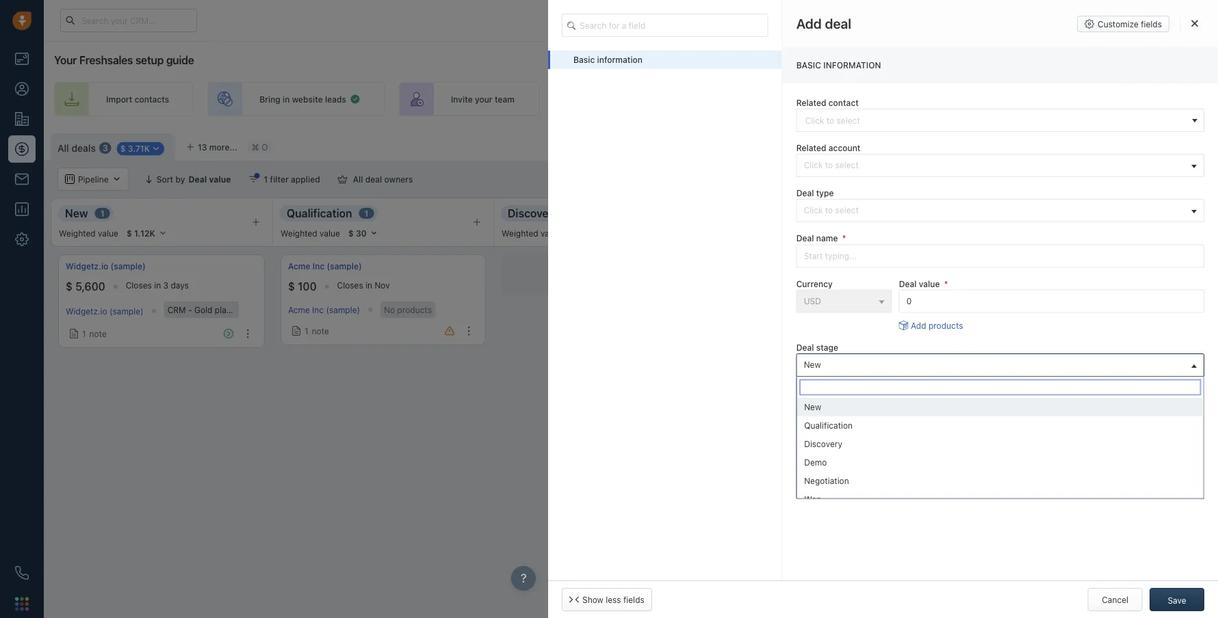 Task type: vqa. For each thing, say whether or not it's contained in the screenshot.
THE $ 5,600
yes



Task type: locate. For each thing, give the bounding box(es) containing it.
1 vertical spatial click
[[804, 206, 823, 215]]

click to select down related account
[[804, 160, 859, 170]]

container_wx8msf4aqz5i3rn1 image inside all deal owners "button"
[[338, 174, 347, 184]]

1 vertical spatial widgetz.io (sample)
[[66, 307, 143, 316]]

0 horizontal spatial crm - gold plan monthly (sample)
[[167, 305, 301, 315]]

0 horizontal spatial closes
[[126, 281, 152, 290]]

to
[[825, 160, 833, 170], [825, 206, 833, 215]]

new down all deals link
[[65, 207, 88, 220]]

0 vertical spatial to
[[825, 160, 833, 170]]

0 horizontal spatial information
[[597, 55, 643, 65]]

2 - from the left
[[1049, 305, 1053, 315]]

1 vertical spatial 3
[[163, 281, 168, 290]]

click to select button down click to select search field
[[796, 154, 1204, 177]]

deal left the value
[[899, 279, 917, 289]]

cancel
[[1102, 595, 1128, 605]]

1 vertical spatial acme
[[288, 305, 310, 315]]

acme
[[288, 262, 310, 271], [288, 305, 310, 315]]

related
[[796, 98, 826, 108], [796, 143, 826, 153]]

ends
[[878, 16, 896, 25]]

acme inc (sample) down 100
[[288, 305, 360, 315]]

what's new image
[[1119, 16, 1128, 26]]

select for deal type
[[835, 206, 859, 215]]

invite your team
[[451, 94, 515, 104]]

2 closes from the left
[[337, 281, 363, 290]]

click to select button for deal type
[[796, 199, 1204, 223]]

trial
[[862, 16, 876, 25]]

click down related account
[[804, 160, 823, 170]]

0 horizontal spatial all
[[57, 142, 69, 154]]

0 horizontal spatial plan
[[215, 305, 231, 315]]

closes left 6 on the top right of page
[[992, 281, 1018, 290]]

customize fields
[[1098, 19, 1162, 29]]

1 click to select from the top
[[804, 160, 859, 170]]

monthly for 5,600
[[233, 305, 265, 315]]

1 vertical spatial acme inc (sample)
[[288, 305, 360, 315]]

1 horizontal spatial *
[[944, 279, 948, 289]]

0 horizontal spatial basic
[[573, 55, 595, 65]]

qualification down applied at the top
[[287, 207, 352, 220]]

$ left 100
[[288, 280, 295, 293]]

deal left name
[[796, 234, 814, 243]]

in left 6 on the top right of page
[[1020, 281, 1027, 290]]

1 closes from the left
[[126, 281, 152, 290]]

0 vertical spatial inc
[[313, 262, 325, 271]]

0 horizontal spatial monthly
[[233, 305, 265, 315]]

1 down the $ 5,600 in the left top of the page
[[82, 329, 86, 339]]

widgetz.io (sample) link down 5,600
[[66, 307, 143, 316]]

- for $ 3,200
[[1049, 305, 1053, 315]]

0 horizontal spatial note
[[89, 329, 107, 339]]

your left freshsales
[[54, 54, 77, 67]]

information
[[597, 55, 643, 65], [823, 60, 881, 70]]

2 crm - gold plan monthly (sample) from the left
[[1029, 305, 1162, 315]]

0 horizontal spatial crm
[[167, 305, 186, 315]]

0 horizontal spatial days
[[171, 281, 189, 290]]

$
[[66, 280, 73, 293], [288, 280, 295, 293], [932, 280, 939, 293]]

1 horizontal spatial 1 note
[[305, 326, 329, 336]]

acme up $ 100
[[288, 262, 310, 271]]

basic down search icon
[[573, 55, 595, 65]]

0 horizontal spatial 1 note
[[82, 329, 107, 339]]

deal for deal stage
[[796, 343, 814, 352]]

1 related from the top
[[796, 98, 826, 108]]

1 horizontal spatial -
[[1049, 305, 1053, 315]]

crm - gold plan monthly (sample) down 6 on the top right of page
[[1029, 305, 1162, 315]]

inc up 100
[[313, 262, 325, 271]]

products inside add deal dialog
[[928, 321, 963, 330]]

2 vertical spatial new
[[804, 403, 821, 412]]

0 horizontal spatial gold
[[194, 305, 212, 315]]

techcave (sample) link
[[932, 261, 1007, 272], [932, 307, 1005, 316]]

crm for $ 5,600
[[167, 305, 186, 315]]

select down account
[[835, 160, 859, 170]]

techcave up add products at the right of the page
[[932, 307, 968, 316]]

0 horizontal spatial -
[[188, 305, 192, 315]]

techcave (sample) link up 3,200
[[932, 261, 1007, 272]]

1
[[264, 174, 268, 184], [100, 209, 104, 218], [364, 209, 368, 218], [305, 326, 308, 336], [82, 329, 86, 339], [948, 329, 952, 339]]

select up name
[[835, 206, 859, 215]]

13 more...
[[198, 142, 237, 152]]

select for related account
[[835, 160, 859, 170]]

acme inc (sample) link down 100
[[288, 305, 360, 315]]

$ for $ 5,600
[[66, 280, 73, 293]]

1 horizontal spatial closes
[[337, 281, 363, 290]]

0 vertical spatial acme inc (sample)
[[288, 262, 362, 271]]

click to select button up start typing... text box
[[796, 199, 1204, 223]]

1 filter applied
[[264, 174, 320, 184]]

click to select
[[804, 160, 859, 170], [804, 206, 859, 215]]

1 $ from the left
[[66, 280, 73, 293]]

click to select button for related account
[[796, 154, 1204, 177]]

1 down the all deals 3
[[100, 209, 104, 218]]

nov
[[375, 281, 390, 290]]

name
[[816, 234, 838, 243]]

1 crm - gold plan monthly (sample) from the left
[[167, 305, 301, 315]]

deal left stage
[[796, 343, 814, 352]]

1 horizontal spatial plan
[[1076, 305, 1092, 315]]

note down 5,600
[[89, 329, 107, 339]]

deal
[[796, 189, 814, 198], [796, 234, 814, 243], [899, 279, 917, 289], [796, 343, 814, 352]]

1 vertical spatial related
[[796, 143, 826, 153]]

- for $ 5,600
[[188, 305, 192, 315]]

1 horizontal spatial 3
[[163, 281, 168, 290]]

1 vertical spatial widgetz.io (sample) link
[[66, 307, 143, 316]]

0 horizontal spatial products
[[397, 305, 432, 315]]

list box containing new
[[797, 398, 1204, 509]]

techcave (sample) up 3,200
[[932, 262, 1007, 271]]

new down sales
[[804, 403, 821, 412]]

plan
[[215, 305, 231, 315], [1076, 305, 1092, 315]]

techcave (sample)
[[932, 262, 1007, 271], [932, 307, 1005, 316]]

2 techcave from the top
[[932, 307, 968, 316]]

products
[[397, 305, 432, 315], [928, 321, 963, 330]]

container_wx8msf4aqz5i3rn1 image right add
[[935, 329, 945, 339]]

all deals 3
[[57, 142, 108, 154]]

crm down closes in 3 days
[[167, 305, 186, 315]]

1 vertical spatial your
[[54, 54, 77, 67]]

2 plan from the left
[[1076, 305, 1092, 315]]

discovery option
[[797, 435, 1204, 454]]

discovery inside option
[[804, 439, 842, 449]]

1 horizontal spatial note
[[312, 326, 329, 336]]

note for $ 5,600
[[89, 329, 107, 339]]

0 vertical spatial fields
[[1141, 19, 1162, 29]]

1 to from the top
[[825, 160, 833, 170]]

1 vertical spatial select
[[835, 206, 859, 215]]

1 click to select button from the top
[[796, 154, 1204, 177]]

click to select for account
[[804, 160, 859, 170]]

1 vertical spatial click to select
[[804, 206, 859, 215]]

related contact
[[796, 98, 859, 108]]

2 select from the top
[[835, 206, 859, 215]]

crm - gold plan monthly (sample)
[[167, 305, 301, 315], [1029, 305, 1162, 315]]

in right bring
[[283, 94, 290, 104]]

1 horizontal spatial fields
[[1141, 19, 1162, 29]]

basic up 'create'
[[796, 60, 821, 70]]

0 horizontal spatial your
[[54, 54, 77, 67]]

click to select down "type"
[[804, 206, 859, 215]]

show less fields
[[582, 595, 644, 605]]

- down closes in 3 days
[[188, 305, 192, 315]]

$ for $ 3,200
[[932, 280, 939, 293]]

1 horizontal spatial all
[[353, 174, 363, 184]]

1 gold from the left
[[194, 305, 212, 315]]

basic information up create sales sequence
[[796, 60, 881, 70]]

new inside option
[[804, 403, 821, 412]]

None search field
[[562, 14, 768, 37]]

deals
[[71, 142, 96, 154]]

create
[[794, 94, 820, 104]]

fields right "less"
[[623, 595, 644, 605]]

1 horizontal spatial crm
[[1029, 305, 1047, 315]]

container_wx8msf4aqz5i3rn1 image left deal
[[338, 174, 347, 184]]

2 $ from the left
[[288, 280, 295, 293]]

1 horizontal spatial days
[[917, 16, 933, 25]]

website
[[292, 94, 323, 104]]

closes right 5,600
[[126, 281, 152, 290]]

days
[[917, 16, 933, 25], [171, 281, 189, 290], [1037, 281, 1055, 290]]

new down 'deal stage'
[[804, 360, 821, 370]]

0 vertical spatial products
[[397, 305, 432, 315]]

to down related account
[[825, 160, 833, 170]]

click to select button
[[796, 154, 1204, 177], [796, 199, 1204, 223]]

information up 'sequence'
[[823, 60, 881, 70]]

1 vertical spatial acme inc (sample) link
[[288, 305, 360, 315]]

fields inside button
[[623, 595, 644, 605]]

in
[[898, 16, 904, 25], [283, 94, 290, 104], [154, 281, 161, 290], [365, 281, 372, 290], [1020, 281, 1027, 290]]

Enter value number field
[[899, 290, 1204, 313]]

basic information
[[573, 55, 643, 65], [796, 60, 881, 70]]

0 horizontal spatial *
[[842, 234, 846, 243]]

$ left 5,600
[[66, 280, 73, 293]]

qualification option
[[797, 417, 1204, 435]]

2 horizontal spatial days
[[1037, 281, 1055, 290]]

new inside dropdown button
[[804, 360, 821, 370]]

* for deal name *
[[842, 234, 846, 243]]

1 click from the top
[[804, 160, 823, 170]]

1 vertical spatial new
[[804, 360, 821, 370]]

0 vertical spatial acme
[[288, 262, 310, 271]]

crm - gold plan monthly (sample) for $ 5,600
[[167, 305, 301, 315]]

0 vertical spatial 3
[[103, 143, 108, 153]]

owners
[[384, 174, 413, 184]]

1 note for $ 5,600
[[82, 329, 107, 339]]

fields inside button
[[1141, 19, 1162, 29]]

1 note right add
[[948, 329, 973, 339]]

0 vertical spatial techcave
[[932, 262, 969, 271]]

1 - from the left
[[188, 305, 192, 315]]

all left deals on the top
[[57, 142, 69, 154]]

quotas and forecasting
[[1035, 174, 1129, 184]]

in right 5,600
[[154, 281, 161, 290]]

0 vertical spatial discovery
[[508, 207, 559, 220]]

acme inc (sample) link up 100
[[288, 261, 362, 272]]

1 vertical spatial techcave
[[932, 307, 968, 316]]

create sales sequence link
[[742, 82, 908, 116]]

all inside "button"
[[353, 174, 363, 184]]

more...
[[209, 142, 237, 152]]

None search field
[[800, 380, 1201, 395]]

1 vertical spatial techcave (sample) link
[[932, 307, 1005, 316]]

click
[[804, 160, 823, 170], [804, 206, 823, 215]]

* right the value
[[944, 279, 948, 289]]

in left nov
[[365, 281, 372, 290]]

to down "type"
[[825, 206, 833, 215]]

0 vertical spatial *
[[842, 234, 846, 243]]

2 gold from the left
[[1056, 305, 1074, 315]]

widgetz.io down the $ 5,600 in the left top of the page
[[66, 307, 107, 316]]

container_wx8msf4aqz5i3rn1 image left filter
[[249, 174, 258, 184]]

techcave up $ 3,200
[[932, 262, 969, 271]]

0 vertical spatial all
[[57, 142, 69, 154]]

2 to from the top
[[825, 206, 833, 215]]

0 vertical spatial your
[[844, 16, 860, 25]]

sales
[[823, 94, 843, 104]]

2 inc from the top
[[312, 305, 324, 315]]

widgetz.io
[[66, 262, 108, 271], [66, 307, 107, 316]]

0 vertical spatial select
[[835, 160, 859, 170]]

1 vertical spatial to
[[825, 206, 833, 215]]

2 horizontal spatial closes
[[992, 281, 1018, 290]]

widgetz.io up the $ 5,600 in the left top of the page
[[66, 262, 108, 271]]

2 widgetz.io from the top
[[66, 307, 107, 316]]

plan for 3,200
[[1076, 305, 1092, 315]]

in for $ 3,200
[[1020, 281, 1027, 290]]

techcave (sample) link down 3,200
[[932, 307, 1005, 316]]

- down closes in 6 days
[[1049, 305, 1053, 315]]

fields right what's new 'icon' at the right top of page
[[1141, 19, 1162, 29]]

products right add
[[928, 321, 963, 330]]

gold for $ 5,600
[[194, 305, 212, 315]]

note right add
[[956, 329, 973, 339]]

your
[[844, 16, 860, 25], [54, 54, 77, 67]]

0 vertical spatial widgetz.io
[[66, 262, 108, 271]]

1 horizontal spatial monthly
[[1095, 305, 1126, 315]]

gary
[[804, 405, 822, 415]]

3 closes from the left
[[992, 281, 1018, 290]]

container_wx8msf4aqz5i3rn1 image left quotas on the top right of page
[[1022, 174, 1031, 184]]

0 horizontal spatial $
[[66, 280, 73, 293]]

closes left nov
[[337, 281, 363, 290]]

1 down deal
[[364, 209, 368, 218]]

click down deal type
[[804, 206, 823, 215]]

3 $ from the left
[[932, 280, 939, 293]]

1 note down 5,600
[[82, 329, 107, 339]]

1 horizontal spatial $
[[288, 280, 295, 293]]

1 vertical spatial inc
[[312, 305, 324, 315]]

0 vertical spatial related
[[796, 98, 826, 108]]

new
[[65, 207, 88, 220], [804, 360, 821, 370], [804, 403, 821, 412]]

0 vertical spatial techcave (sample) link
[[932, 261, 1007, 272]]

inc down 100
[[312, 305, 324, 315]]

0 horizontal spatial fields
[[623, 595, 644, 605]]

1 vertical spatial fields
[[623, 595, 644, 605]]

products right no
[[397, 305, 432, 315]]

widgetz.io (sample) link
[[66, 261, 146, 272], [66, 307, 143, 316]]

days for $ 3,200
[[1037, 281, 1055, 290]]

basic
[[573, 55, 595, 65], [796, 60, 821, 70]]

widgetz.io (sample) down 5,600
[[66, 307, 143, 316]]

0 horizontal spatial qualification
[[287, 207, 352, 220]]

0 vertical spatial widgetz.io (sample)
[[66, 262, 146, 271]]

deal left "type"
[[796, 189, 814, 198]]

forecasting
[[1082, 174, 1129, 184]]

1 horizontal spatial discovery
[[804, 439, 842, 449]]

your for your freshsales setup guide
[[54, 54, 77, 67]]

2 click to select from the top
[[804, 206, 859, 215]]

1 techcave (sample) from the top
[[932, 262, 1007, 271]]

1 monthly from the left
[[233, 305, 265, 315]]

1 crm from the left
[[167, 305, 186, 315]]

1 horizontal spatial your
[[844, 16, 860, 25]]

0 vertical spatial acme inc (sample) link
[[288, 261, 362, 272]]

quotas
[[1035, 174, 1063, 184]]

* right name
[[842, 234, 846, 243]]

list box
[[797, 398, 1204, 509]]

0 vertical spatial click
[[804, 160, 823, 170]]

1 plan from the left
[[215, 305, 231, 315]]

value
[[919, 279, 940, 289]]

none search field inside add deal dialog
[[562, 14, 768, 37]]

phone image
[[15, 567, 29, 580]]

2 related from the top
[[796, 143, 826, 153]]

send email image
[[1083, 15, 1092, 26]]

contacts
[[135, 94, 169, 104]]

qualification down gary orlando
[[804, 421, 852, 431]]

2 techcave (sample) link from the top
[[932, 307, 1005, 316]]

1 select from the top
[[835, 160, 859, 170]]

1 horizontal spatial crm - gold plan monthly (sample)
[[1029, 305, 1162, 315]]

widgetz.io (sample) link up 5,600
[[66, 261, 146, 272]]

0 vertical spatial techcave (sample)
[[932, 262, 1007, 271]]

2 horizontal spatial note
[[956, 329, 973, 339]]

0 vertical spatial click to select button
[[796, 154, 1204, 177]]

1 filter applied button
[[240, 168, 329, 191]]

2 click from the top
[[804, 206, 823, 215]]

0 vertical spatial widgetz.io (sample) link
[[66, 261, 146, 272]]

1 note right container_wx8msf4aqz5i3rn1 image
[[305, 326, 329, 336]]

0 horizontal spatial basic information
[[573, 55, 643, 65]]

your left trial
[[844, 16, 860, 25]]

1 vertical spatial techcave (sample)
[[932, 307, 1005, 316]]

2 monthly from the left
[[1095, 305, 1126, 315]]

import
[[106, 94, 132, 104]]

1 vertical spatial discovery
[[804, 439, 842, 449]]

container_wx8msf4aqz5i3rn1 image inside quotas and forecasting link
[[1022, 174, 1031, 184]]

usd button
[[796, 290, 892, 313]]

0 vertical spatial click to select
[[804, 160, 859, 170]]

21
[[907, 16, 915, 25]]

basic information down search icon
[[573, 55, 643, 65]]

Search for a field text field
[[562, 14, 768, 37]]

note
[[312, 326, 329, 336], [89, 329, 107, 339], [956, 329, 973, 339]]

1 horizontal spatial basic information
[[796, 60, 881, 70]]

all left deal
[[353, 174, 363, 184]]

3 inside the all deals 3
[[103, 143, 108, 153]]

container_wx8msf4aqz5i3rn1 image inside the 1 filter applied 'button'
[[249, 174, 258, 184]]

days for $ 5,600
[[171, 281, 189, 290]]

1 vertical spatial qualification
[[804, 421, 852, 431]]

deal name *
[[796, 234, 846, 243]]

2 crm from the left
[[1029, 305, 1047, 315]]

1 vertical spatial all
[[353, 174, 363, 184]]

1 acme from the top
[[288, 262, 310, 271]]

crm down 6 on the top right of page
[[1029, 305, 1047, 315]]

techcave (sample) down 3,200
[[932, 307, 1005, 316]]

container_wx8msf4aqz5i3rn1 image right leads
[[350, 94, 361, 105]]

currency
[[796, 279, 833, 289]]

0 horizontal spatial 3
[[103, 143, 108, 153]]

2 click to select button from the top
[[796, 199, 1204, 223]]

$ left 3,200
[[932, 280, 939, 293]]

1 vertical spatial products
[[928, 321, 963, 330]]

1 horizontal spatial gold
[[1056, 305, 1074, 315]]

container_wx8msf4aqz5i3rn1 image
[[350, 94, 361, 105], [249, 174, 258, 184], [338, 174, 347, 184], [1022, 174, 1031, 184], [787, 270, 797, 280], [69, 329, 79, 339], [935, 329, 945, 339]]

all
[[57, 142, 69, 154], [353, 174, 363, 184]]

information down 'search for a field' text box
[[597, 55, 643, 65]]

acme up container_wx8msf4aqz5i3rn1 image
[[288, 305, 310, 315]]

in for $ 100
[[365, 281, 372, 290]]

1 vertical spatial *
[[944, 279, 948, 289]]

1 right add
[[948, 329, 952, 339]]

acme inc (sample) up 100
[[288, 262, 362, 271]]

widgetz.io (sample) up 5,600
[[66, 262, 146, 271]]

1 vertical spatial widgetz.io
[[66, 307, 107, 316]]

note right container_wx8msf4aqz5i3rn1 image
[[312, 326, 329, 336]]

1 horizontal spatial qualification
[[804, 421, 852, 431]]

customize fields button
[[1077, 16, 1169, 32]]

closes in nov
[[337, 281, 390, 290]]

1 note
[[305, 326, 329, 336], [82, 329, 107, 339], [948, 329, 973, 339]]

1 horizontal spatial products
[[928, 321, 963, 330]]

crm
[[167, 305, 186, 315], [1029, 305, 1047, 315]]

select
[[835, 160, 859, 170], [835, 206, 859, 215]]

1 horizontal spatial basic
[[796, 60, 821, 70]]

0 horizontal spatial discovery
[[508, 207, 559, 220]]

100
[[298, 280, 317, 293]]

crm - gold plan monthly (sample) up container_wx8msf4aqz5i3rn1 image
[[167, 305, 301, 315]]

1 vertical spatial click to select button
[[796, 199, 1204, 223]]

o
[[261, 142, 268, 152]]

your
[[475, 94, 492, 104]]

2 horizontal spatial $
[[932, 280, 939, 293]]

1 left filter
[[264, 174, 268, 184]]

2 techcave (sample) from the top
[[932, 307, 1005, 316]]

monthly
[[233, 305, 265, 315], [1095, 305, 1126, 315]]



Task type: describe. For each thing, give the bounding box(es) containing it.
crm for $ 3,200
[[1029, 305, 1047, 315]]

2 acme inc (sample) link from the top
[[288, 305, 360, 315]]

no products
[[384, 305, 432, 315]]

1 widgetz.io (sample) from the top
[[66, 262, 146, 271]]

2 widgetz.io (sample) link from the top
[[66, 307, 143, 316]]

$ for $ 100
[[288, 280, 295, 293]]

13 more... button
[[179, 138, 245, 157]]

2 acme inc (sample) from the top
[[288, 305, 360, 315]]

click for related
[[804, 160, 823, 170]]

0 vertical spatial qualification
[[287, 207, 352, 220]]

setup
[[135, 54, 164, 67]]

new for list box containing new
[[804, 403, 821, 412]]

6
[[1030, 281, 1035, 290]]

⌘
[[252, 142, 259, 152]]

negotiation option
[[797, 472, 1204, 490]]

products for add products
[[928, 321, 963, 330]]

container_wx8msf4aqz5i3rn1 image down 'deal name *'
[[787, 270, 797, 280]]

demo
[[804, 458, 826, 468]]

your trial ends in 21 days
[[844, 16, 933, 25]]

2 acme from the top
[[288, 305, 310, 315]]

applied
[[291, 174, 320, 184]]

container_wx8msf4aqz5i3rn1 image down the $ 5,600 in the left top of the page
[[69, 329, 79, 339]]

add products
[[911, 321, 963, 330]]

Search field
[[1144, 168, 1213, 191]]

quotas and forecasting link
[[1022, 168, 1143, 191]]

in left 21
[[898, 16, 904, 25]]

to for account
[[825, 160, 833, 170]]

3 for in
[[163, 281, 168, 290]]

⌘ o
[[252, 142, 268, 152]]

contact
[[829, 98, 859, 108]]

deal for deal value *
[[899, 279, 917, 289]]

stage
[[816, 343, 838, 352]]

all for deal
[[353, 174, 363, 184]]

1 techcave from the top
[[932, 262, 969, 271]]

bring in website leads
[[259, 94, 346, 104]]

save
[[1168, 596, 1186, 606]]

all deal owners button
[[329, 168, 422, 191]]

closes for 3,200
[[992, 281, 1018, 290]]

show less fields button
[[562, 588, 652, 612]]

demo option
[[797, 454, 1204, 472]]

deal type
[[796, 189, 834, 198]]

your for your trial ends in 21 days
[[844, 16, 860, 25]]

5,600
[[75, 280, 105, 293]]

orlando
[[824, 405, 855, 415]]

new option
[[797, 398, 1204, 417]]

and
[[1065, 174, 1080, 184]]

guide
[[166, 54, 194, 67]]

negotiation
[[804, 476, 849, 486]]

add products link
[[899, 320, 963, 332]]

filter
[[270, 174, 289, 184]]

3,200
[[942, 280, 971, 293]]

related account
[[796, 143, 860, 153]]

closes for 100
[[337, 281, 363, 290]]

team
[[495, 94, 515, 104]]

freshsales
[[79, 54, 133, 67]]

owner
[[820, 388, 844, 398]]

$ 5,600
[[66, 280, 105, 293]]

no
[[384, 305, 395, 315]]

closes in 6 days
[[992, 281, 1055, 290]]

1 right container_wx8msf4aqz5i3rn1 image
[[305, 326, 308, 336]]

add
[[911, 321, 926, 330]]

new button
[[796, 354, 1204, 377]]

deal stage
[[796, 343, 838, 352]]

search image
[[567, 20, 581, 31]]

Search your CRM... text field
[[60, 9, 197, 32]]

in for $ 5,600
[[154, 281, 161, 290]]

deal for deal type
[[796, 189, 814, 198]]

closes for 5,600
[[126, 281, 152, 290]]

click to select for type
[[804, 206, 859, 215]]

note for $ 100
[[312, 326, 329, 336]]

container_wx8msf4aqz5i3rn1 image
[[292, 326, 301, 336]]

create sales sequence
[[794, 94, 884, 104]]

closes in 3 days
[[126, 281, 189, 290]]

type
[[816, 189, 834, 198]]

Click to select search field
[[796, 109, 1204, 132]]

freshworks switcher image
[[15, 598, 29, 611]]

invite your team link
[[399, 82, 539, 116]]

deal
[[365, 174, 382, 184]]

1 note for $ 100
[[305, 326, 329, 336]]

less
[[606, 595, 621, 605]]

all deal owners
[[353, 174, 413, 184]]

3 for deals
[[103, 143, 108, 153]]

1 horizontal spatial information
[[823, 60, 881, 70]]

account
[[829, 143, 860, 153]]

won
[[804, 495, 821, 504]]

$ 3,200
[[932, 280, 971, 293]]

click for deal
[[804, 206, 823, 215]]

$ 100
[[288, 280, 317, 293]]

1 widgetz.io (sample) link from the top
[[66, 261, 146, 272]]

plan for 5,600
[[215, 305, 231, 315]]

import contacts
[[106, 94, 169, 104]]

all deals link
[[57, 141, 96, 155]]

deal for deal name *
[[796, 234, 814, 243]]

1 acme inc (sample) link from the top
[[288, 261, 362, 272]]

13
[[198, 142, 207, 152]]

2 widgetz.io (sample) from the top
[[66, 307, 143, 316]]

related for related account
[[796, 143, 826, 153]]

deal value *
[[899, 279, 948, 289]]

new for "new" dropdown button
[[804, 360, 821, 370]]

1 techcave (sample) link from the top
[[932, 261, 1007, 272]]

cancel button
[[1088, 588, 1142, 612]]

add
[[796, 15, 822, 31]]

add deal dialog
[[548, 0, 1218, 619]]

basic information link
[[548, 51, 782, 69]]

products for no products
[[397, 305, 432, 315]]

1 acme inc (sample) from the top
[[288, 262, 362, 271]]

gary orlando
[[804, 405, 855, 415]]

gary orlando button
[[796, 399, 1204, 422]]

import contacts link
[[54, 82, 194, 116]]

to for type
[[825, 206, 833, 215]]

bring
[[259, 94, 280, 104]]

container_wx8msf4aqz5i3rn1 image inside bring in website leads "link"
[[350, 94, 361, 105]]

sales
[[796, 388, 818, 398]]

(sample) inside acme inc (sample) link
[[327, 262, 362, 271]]

0 vertical spatial new
[[65, 207, 88, 220]]

2 horizontal spatial 1 note
[[948, 329, 973, 339]]

invite
[[451, 94, 473, 104]]

related for related contact
[[796, 98, 826, 108]]

gold for $ 3,200
[[1056, 305, 1074, 315]]

1 widgetz.io from the top
[[66, 262, 108, 271]]

customize
[[1098, 19, 1138, 29]]

deal
[[825, 15, 851, 31]]

crm - gold plan monthly (sample) for $ 3,200
[[1029, 305, 1162, 315]]

sequence
[[845, 94, 884, 104]]

sales owner
[[796, 388, 844, 398]]

show
[[582, 595, 603, 605]]

in inside "link"
[[283, 94, 290, 104]]

all for deals
[[57, 142, 69, 154]]

1 inc from the top
[[313, 262, 325, 271]]

close image
[[1191, 19, 1198, 27]]

0
[[1188, 209, 1194, 218]]

bring in website leads link
[[207, 82, 385, 116]]

phone element
[[8, 560, 36, 587]]

monthly for 3,200
[[1095, 305, 1126, 315]]

Start typing... text field
[[796, 245, 1204, 268]]

* for deal value *
[[944, 279, 948, 289]]

add deal
[[796, 15, 851, 31]]

1 inside 'button'
[[264, 174, 268, 184]]

your freshsales setup guide
[[54, 54, 194, 67]]

usd
[[804, 296, 821, 306]]

qualification inside option
[[804, 421, 852, 431]]

won option
[[797, 490, 1204, 509]]

leads
[[325, 94, 346, 104]]



